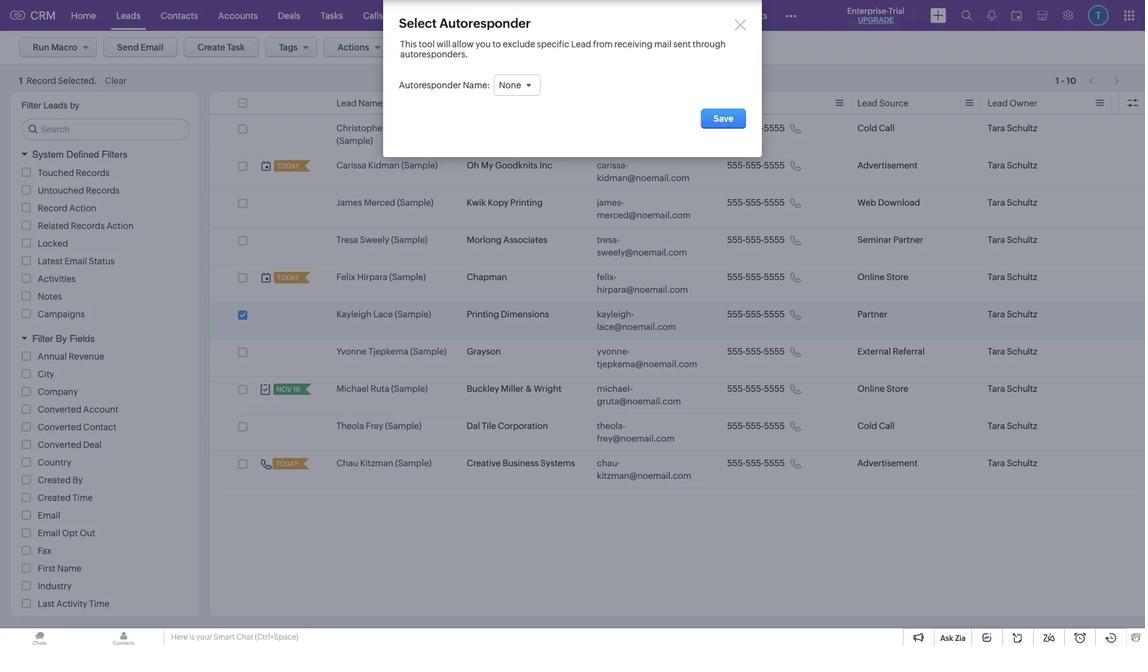 Task type: describe. For each thing, give the bounding box(es) containing it.
kidman
[[368, 160, 400, 170]]

dal tile corporation
[[467, 421, 548, 431]]

michael ruta (sample)
[[336, 384, 428, 394]]

smart
[[214, 633, 235, 642]]

4 555-555-5555 from the top
[[727, 235, 785, 245]]

2 tara schultz from the top
[[988, 160, 1037, 170]]

today for felix hirpara (sample)
[[277, 274, 299, 282]]

tresa- sweely@noemail.com
[[597, 235, 687, 258]]

1 navigation from the top
[[1083, 69, 1126, 87]]

1 tara schultz from the top
[[988, 123, 1037, 133]]

10 tara schultz from the top
[[988, 458, 1037, 468]]

merced
[[364, 198, 395, 208]]

lead inside this tool will allow you to exclude specific lead from receiving mail sent through autoresponders.
[[571, 39, 591, 49]]

3 tara from the top
[[988, 198, 1005, 208]]

associates
[[503, 235, 548, 245]]

michael-
[[597, 384, 632, 394]]

upgrade
[[858, 16, 894, 24]]

name for first name
[[57, 564, 82, 574]]

online store for felix- hirpara@noemail.com
[[858, 272, 909, 282]]

specific
[[537, 39, 569, 49]]

through
[[693, 39, 726, 49]]

2 5555 from the top
[[764, 160, 785, 170]]

0 vertical spatial partner
[[893, 235, 924, 245]]

untouched
[[38, 185, 84, 195]]

buckley
[[467, 384, 499, 394]]

lace
[[373, 309, 393, 319]]

None field
[[494, 74, 541, 96]]

autoresponders.
[[400, 49, 468, 59]]

0 horizontal spatial company
[[38, 387, 78, 397]]

calls link
[[353, 0, 393, 31]]

felix-
[[597, 272, 617, 282]]

out
[[80, 528, 95, 538]]

1 tara from the top
[[988, 123, 1005, 133]]

3 555-555-5555 from the top
[[727, 198, 785, 208]]

email right the latest
[[65, 256, 87, 266]]

deals
[[278, 10, 300, 21]]

by for created
[[72, 475, 83, 485]]

0 vertical spatial time
[[72, 493, 93, 503]]

chau kitzman (sample)
[[336, 458, 432, 468]]

creative business systems
[[467, 458, 575, 468]]

contacts image
[[84, 629, 164, 646]]

products link
[[562, 0, 619, 31]]

0 vertical spatial autoresponder
[[440, 16, 531, 30]]

here is your smart chat (ctrl+space)
[[171, 633, 298, 642]]

this
[[400, 39, 417, 49]]

actions
[[338, 42, 369, 52]]

exclude
[[503, 39, 535, 49]]

felix hirpara (sample)
[[336, 272, 426, 282]]

cold call for christopher maclead (sample)
[[858, 123, 895, 133]]

tresa- sweely@noemail.com link
[[597, 234, 702, 259]]

1 vertical spatial time
[[89, 599, 109, 609]]

2 1 - 10 from the top
[[1056, 75, 1076, 86]]

(sample) for tresa sweely (sample)
[[391, 235, 428, 245]]

mail
[[654, 39, 672, 49]]

sweely@noemail.com
[[597, 247, 687, 258]]

advertisement for chau- kitzman@noemail.com
[[858, 458, 918, 468]]

christopher maclead (sample)
[[336, 123, 423, 146]]

chau- kitzman@noemail.com
[[597, 458, 691, 481]]

latest
[[38, 256, 63, 266]]

send email
[[117, 42, 163, 52]]

name for lead name
[[358, 98, 383, 108]]

to
[[493, 39, 501, 49]]

create task button
[[184, 37, 259, 57]]

last activity time
[[38, 599, 109, 609]]

system defined filters button
[[10, 143, 199, 166]]

records for related
[[71, 221, 105, 231]]

untouched records
[[38, 185, 120, 195]]

ask zia
[[940, 634, 966, 643]]

tasks link
[[311, 0, 353, 31]]

sent
[[673, 39, 691, 49]]

lace@noemail.com
[[597, 322, 676, 332]]

revenue
[[69, 352, 104, 362]]

8 tara from the top
[[988, 384, 1005, 394]]

records for untouched
[[86, 185, 120, 195]]

select autoresponder
[[399, 16, 531, 30]]

run macro button
[[19, 37, 97, 57]]

today for chau kitzman (sample)
[[276, 460, 298, 468]]

michael
[[336, 384, 369, 394]]

country
[[38, 458, 71, 468]]

1 schultz from the top
[[1007, 123, 1037, 133]]

last
[[38, 599, 55, 609]]

download
[[878, 198, 920, 208]]

(sample) for theola frey (sample)
[[385, 421, 422, 431]]

5 5555 from the top
[[764, 272, 785, 282]]

4 5555 from the top
[[764, 235, 785, 245]]

2 tara from the top
[[988, 160, 1005, 170]]

yvonne tjepkema (sample)
[[336, 347, 447, 357]]

tjepkema@noemail.com
[[597, 359, 697, 369]]

city
[[38, 369, 54, 379]]

online for michael- gruta@noemail.com
[[858, 384, 885, 394]]

store for michael- gruta@noemail.com
[[887, 384, 909, 394]]

referral
[[893, 347, 925, 357]]

(sample) for kayleigh lace (sample)
[[395, 309, 431, 319]]

4 schultz from the top
[[1007, 235, 1037, 245]]

corporation
[[498, 421, 548, 431]]

&
[[525, 384, 532, 394]]

locked
[[38, 238, 68, 248]]

7 555-555-5555 from the top
[[727, 347, 785, 357]]

meetings link
[[393, 0, 452, 31]]

campaigns
[[38, 309, 85, 319]]

6 tara from the top
[[988, 309, 1005, 319]]

reports link
[[452, 0, 504, 31]]

meetings
[[403, 10, 441, 21]]

0 horizontal spatial printing
[[467, 309, 499, 319]]

row group containing christopher maclead (sample)
[[210, 116, 1145, 489]]

miller
[[501, 384, 524, 394]]

cold for theola frey (sample)
[[858, 421, 877, 431]]

first name
[[38, 564, 82, 574]]

chau kitzman (sample) link
[[336, 457, 432, 470]]

hirpara@noemail.com
[[597, 285, 688, 295]]

0 horizontal spatial action
[[69, 203, 96, 213]]

kitzman@noemail.com
[[597, 471, 691, 481]]

system defined filters
[[32, 149, 127, 160]]

today link for chau
[[273, 458, 299, 470]]

web download
[[858, 198, 920, 208]]

yvonne
[[336, 347, 367, 357]]

9 schultz from the top
[[1007, 421, 1037, 431]]

2 navigation from the top
[[1083, 71, 1126, 90]]

touched records
[[38, 168, 110, 178]]

carissa kidman (sample)
[[336, 160, 438, 170]]

you
[[476, 39, 491, 49]]

all
[[393, 99, 402, 107]]

9 tara from the top
[[988, 421, 1005, 431]]

chat
[[236, 633, 253, 642]]

printing dimensions
[[467, 309, 549, 319]]

8 5555 from the top
[[764, 384, 785, 394]]

ask
[[940, 634, 953, 643]]

created for created by
[[38, 475, 71, 485]]

james merced (sample)
[[336, 198, 434, 208]]

cold call for theola frey (sample)
[[858, 421, 895, 431]]

online for felix- hirpara@noemail.com
[[858, 272, 885, 282]]

enterprise-
[[847, 6, 889, 15]]

1 5555 from the top
[[764, 123, 785, 133]]

lead owner
[[988, 98, 1038, 108]]

services link
[[669, 0, 724, 31]]

opt
[[62, 528, 78, 538]]

activities
[[38, 274, 76, 284]]

yvonne-
[[597, 347, 630, 357]]

trial
[[889, 6, 905, 15]]

felix
[[336, 272, 355, 282]]

kitzman
[[360, 458, 393, 468]]

carissa
[[336, 160, 366, 170]]

6 schultz from the top
[[1007, 309, 1037, 319]]

5 tara from the top
[[988, 272, 1005, 282]]

created for created time
[[38, 493, 71, 503]]



Task type: locate. For each thing, give the bounding box(es) containing it.
lead left source
[[858, 98, 878, 108]]

printing right kopy
[[510, 198, 543, 208]]

(sample) inside 'link'
[[395, 458, 432, 468]]

1 vertical spatial records
[[86, 185, 120, 195]]

1 vertical spatial call
[[879, 421, 895, 431]]

2 vertical spatial records
[[71, 221, 105, 231]]

0 vertical spatial printing
[[510, 198, 543, 208]]

1 horizontal spatial printing
[[510, 198, 543, 208]]

projects
[[734, 10, 767, 21]]

theola- frey@noemail.com
[[597, 421, 675, 444]]

0 vertical spatial name
[[358, 98, 383, 108]]

0 vertical spatial created
[[38, 475, 71, 485]]

james
[[336, 198, 362, 208]]

clear
[[105, 76, 127, 86]]

today link for felix
[[274, 272, 301, 283]]

5 tara schultz from the top
[[988, 272, 1037, 282]]

zia
[[955, 634, 966, 643]]

(sample) for christopher maclead (sample)
[[336, 136, 373, 146]]

2 - from the top
[[1061, 75, 1065, 86]]

1 vertical spatial today
[[276, 460, 298, 468]]

partner right seminar
[[893, 235, 924, 245]]

1 online store from the top
[[858, 272, 909, 282]]

records down defined
[[76, 168, 110, 178]]

2 created from the top
[[38, 493, 71, 503]]

time right activity
[[89, 599, 109, 609]]

records down touched records
[[86, 185, 120, 195]]

lead for lead owner
[[988, 98, 1008, 108]]

james merced (sample) link
[[336, 196, 434, 209]]

store down "external referral"
[[887, 384, 909, 394]]

store down the seminar partner
[[887, 272, 909, 282]]

0 vertical spatial online store
[[858, 272, 909, 282]]

cold
[[858, 123, 877, 133], [858, 421, 877, 431]]

morlong
[[467, 235, 502, 245]]

today link left "chau"
[[273, 458, 299, 470]]

lead left owner
[[988, 98, 1008, 108]]

filter for filter leads by
[[21, 100, 41, 110]]

inc
[[540, 160, 552, 170]]

online store
[[858, 272, 909, 282], [858, 384, 909, 394]]

(sample) down christopher
[[336, 136, 373, 146]]

(sample) right the "merced"
[[397, 198, 434, 208]]

1 vertical spatial advertisement
[[858, 458, 918, 468]]

10 tara from the top
[[988, 458, 1005, 468]]

0 horizontal spatial name
[[57, 564, 82, 574]]

filter up annual
[[32, 333, 53, 344]]

by inside dropdown button
[[56, 333, 67, 344]]

navigation
[[1083, 69, 1126, 87], [1083, 71, 1126, 90]]

1 vertical spatial cold
[[858, 421, 877, 431]]

carissa-
[[597, 160, 628, 170]]

1 vertical spatial created
[[38, 493, 71, 503]]

first
[[38, 564, 56, 574]]

created
[[38, 475, 71, 485], [38, 493, 71, 503]]

today link left felix
[[274, 272, 301, 283]]

maclead
[[387, 123, 423, 133]]

7 schultz from the top
[[1007, 347, 1037, 357]]

store for felix- hirpara@noemail.com
[[887, 272, 909, 282]]

created down country
[[38, 475, 71, 485]]

6 555-555-5555 from the top
[[727, 309, 785, 319]]

task
[[227, 42, 245, 52]]

7 tara schultz from the top
[[988, 347, 1037, 357]]

records for touched
[[76, 168, 110, 178]]

(sample) right 'sweely'
[[391, 235, 428, 245]]

0 vertical spatial cold call
[[858, 123, 895, 133]]

company down city
[[38, 387, 78, 397]]

filters
[[102, 149, 127, 160]]

6 tara schultz from the top
[[988, 309, 1037, 319]]

created down created by at the bottom of page
[[38, 493, 71, 503]]

run macro
[[33, 42, 77, 52]]

(sample) right tjepkema
[[410, 347, 447, 357]]

0 vertical spatial company
[[467, 98, 507, 108]]

10 schultz from the top
[[1007, 458, 1037, 468]]

email right the send
[[141, 42, 163, 52]]

converted for converted contact
[[38, 422, 81, 432]]

0 vertical spatial leads
[[116, 10, 141, 21]]

today left felix
[[277, 274, 299, 282]]

name up christopher
[[358, 98, 383, 108]]

theola- frey@noemail.com link
[[597, 420, 702, 445]]

online down the external
[[858, 384, 885, 394]]

frey@noemail.com
[[597, 434, 675, 444]]

0 vertical spatial today link
[[274, 272, 301, 283]]

0 horizontal spatial partner
[[858, 309, 888, 319]]

(sample) right lace
[[395, 309, 431, 319]]

printing up "grayson"
[[467, 309, 499, 319]]

(sample) inside christopher maclead (sample)
[[336, 136, 373, 146]]

555-555-5555
[[727, 123, 785, 133], [727, 160, 785, 170], [727, 198, 785, 208], [727, 235, 785, 245], [727, 272, 785, 282], [727, 309, 785, 319], [727, 347, 785, 357], [727, 384, 785, 394], [727, 421, 785, 431], [727, 458, 785, 468]]

7 tara from the top
[[988, 347, 1005, 357]]

1 horizontal spatial name
[[358, 98, 383, 108]]

2 converted from the top
[[38, 422, 81, 432]]

9 5555 from the top
[[764, 421, 785, 431]]

buckley miller & wright
[[467, 384, 562, 394]]

receiving
[[614, 39, 652, 49]]

1 horizontal spatial by
[[72, 475, 83, 485]]

1 online from the top
[[858, 272, 885, 282]]

0 vertical spatial store
[[887, 272, 909, 282]]

morlong associates
[[467, 235, 548, 245]]

create task
[[198, 42, 245, 52]]

(sample) for james merced (sample)
[[397, 198, 434, 208]]

leads up the send
[[116, 10, 141, 21]]

1 vertical spatial company
[[38, 387, 78, 397]]

services
[[679, 10, 714, 21]]

system
[[32, 149, 64, 160]]

industry
[[38, 581, 72, 592]]

2 cold call from the top
[[858, 421, 895, 431]]

0 horizontal spatial by
[[56, 333, 67, 344]]

1 vertical spatial store
[[887, 384, 909, 394]]

converted up country
[[38, 440, 81, 450]]

email
[[141, 42, 163, 52], [65, 256, 87, 266], [38, 511, 60, 521], [38, 528, 60, 538]]

1 vertical spatial converted
[[38, 422, 81, 432]]

cold for christopher maclead (sample)
[[858, 123, 877, 133]]

felix hirpara (sample) link
[[336, 271, 426, 283]]

1 horizontal spatial action
[[106, 221, 134, 231]]

1 vertical spatial printing
[[467, 309, 499, 319]]

carissa- kidman@noemail.com
[[597, 160, 690, 183]]

(sample) for chau kitzman (sample)
[[395, 458, 432, 468]]

systems
[[540, 458, 575, 468]]

1 vertical spatial partner
[[858, 309, 888, 319]]

2 online store from the top
[[858, 384, 909, 394]]

1 vertical spatial filter
[[32, 333, 53, 344]]

call for theola frey (sample)
[[879, 421, 895, 431]]

(sample) for felix hirpara (sample)
[[389, 272, 426, 282]]

(sample) right the frey
[[385, 421, 422, 431]]

2 call from the top
[[879, 421, 895, 431]]

time down created by at the bottom of page
[[72, 493, 93, 503]]

10 555-555-5555 from the top
[[727, 458, 785, 468]]

0 vertical spatial call
[[879, 123, 895, 133]]

0 vertical spatial online
[[858, 272, 885, 282]]

filter
[[21, 100, 41, 110], [32, 333, 53, 344]]

1 - from the top
[[1061, 73, 1065, 83]]

action up status
[[106, 221, 134, 231]]

call for christopher maclead (sample)
[[879, 123, 895, 133]]

owner
[[1010, 98, 1038, 108]]

6 5555 from the top
[[764, 309, 785, 319]]

2 vertical spatial converted
[[38, 440, 81, 450]]

ruta
[[371, 384, 389, 394]]

9 555-555-5555 from the top
[[727, 421, 785, 431]]

7 5555 from the top
[[764, 347, 785, 357]]

by up created time
[[72, 475, 83, 485]]

1 created from the top
[[38, 475, 71, 485]]

1 vertical spatial leads
[[44, 100, 68, 110]]

10
[[1066, 73, 1076, 83], [1066, 75, 1076, 86]]

james-
[[597, 198, 624, 208]]

external referral
[[858, 347, 925, 357]]

activity
[[56, 599, 87, 609]]

3 5555 from the top
[[764, 198, 785, 208]]

converted up converted deal
[[38, 422, 81, 432]]

action up related records action
[[69, 203, 96, 213]]

2 555-555-5555 from the top
[[727, 160, 785, 170]]

online store for michael- gruta@noemail.com
[[858, 384, 909, 394]]

-
[[1061, 73, 1065, 83], [1061, 75, 1065, 86]]

time
[[72, 493, 93, 503], [89, 599, 109, 609]]

1 10 from the top
[[1066, 73, 1076, 83]]

(sample) right ruta
[[391, 384, 428, 394]]

1 store from the top
[[887, 272, 909, 282]]

0 horizontal spatial leads
[[44, 100, 68, 110]]

1 horizontal spatial company
[[467, 98, 507, 108]]

filter by fields
[[32, 333, 95, 344]]

chapman
[[467, 272, 507, 282]]

lead up christopher
[[336, 98, 357, 108]]

email up fax
[[38, 528, 60, 538]]

2 10 from the top
[[1066, 75, 1076, 86]]

oh
[[467, 160, 479, 170]]

company
[[467, 98, 507, 108], [38, 387, 78, 397]]

theola frey (sample) link
[[336, 420, 422, 432]]

0 vertical spatial advertisement
[[858, 160, 918, 170]]

online down seminar
[[858, 272, 885, 282]]

3 tara schultz from the top
[[988, 198, 1037, 208]]

records down record action
[[71, 221, 105, 231]]

2 schultz from the top
[[1007, 160, 1037, 170]]

555-
[[727, 123, 746, 133], [746, 123, 764, 133], [727, 160, 746, 170], [746, 160, 764, 170], [727, 198, 746, 208], [746, 198, 764, 208], [727, 235, 746, 245], [746, 235, 764, 245], [727, 272, 746, 282], [746, 272, 764, 282], [727, 309, 746, 319], [746, 309, 764, 319], [727, 347, 746, 357], [746, 347, 764, 357], [727, 384, 746, 394], [746, 384, 764, 394], [727, 421, 746, 431], [746, 421, 764, 431], [727, 458, 746, 468], [746, 458, 764, 468]]

1 vertical spatial online store
[[858, 384, 909, 394]]

5 schultz from the top
[[1007, 272, 1037, 282]]

(sample) right kitzman
[[395, 458, 432, 468]]

converted deal
[[38, 440, 102, 450]]

macro
[[51, 42, 77, 52]]

email inside button
[[141, 42, 163, 52]]

online store down "external referral"
[[858, 384, 909, 394]]

1 vertical spatial action
[[106, 221, 134, 231]]

1 555-555-5555 from the top
[[727, 123, 785, 133]]

(sample) for carissa kidman (sample)
[[401, 160, 438, 170]]

5 555-555-5555 from the top
[[727, 272, 785, 282]]

tjepkema
[[368, 347, 408, 357]]

kidman@noemail.com
[[597, 173, 690, 183]]

1 call from the top
[[879, 123, 895, 133]]

1 1 - 10 from the top
[[1056, 73, 1076, 83]]

1 vertical spatial online
[[858, 384, 885, 394]]

1 vertical spatial cold call
[[858, 421, 895, 431]]

touched
[[38, 168, 74, 178]]

3 schultz from the top
[[1007, 198, 1037, 208]]

1 vertical spatial autoresponder
[[399, 80, 461, 90]]

status
[[89, 256, 115, 266]]

3 converted from the top
[[38, 440, 81, 450]]

10 5555 from the top
[[764, 458, 785, 468]]

0 vertical spatial by
[[56, 333, 67, 344]]

0 vertical spatial filter
[[21, 100, 41, 110]]

yvonne- tjepkema@noemail.com
[[597, 347, 697, 369]]

company down name:
[[467, 98, 507, 108]]

by up annual
[[56, 333, 67, 344]]

2 cold from the top
[[858, 421, 877, 431]]

merced@noemail.com
[[597, 210, 691, 220]]

carissa kidman (sample) link
[[336, 159, 438, 172]]

1 vertical spatial by
[[72, 475, 83, 485]]

0 vertical spatial cold
[[858, 123, 877, 133]]

4 tara schultz from the top
[[988, 235, 1037, 245]]

yvonne- tjepkema@noemail.com link
[[597, 345, 702, 371]]

1 advertisement from the top
[[858, 160, 918, 170]]

(sample)
[[336, 136, 373, 146], [401, 160, 438, 170], [397, 198, 434, 208], [391, 235, 428, 245], [389, 272, 426, 282], [395, 309, 431, 319], [410, 347, 447, 357], [391, 384, 428, 394], [385, 421, 422, 431], [395, 458, 432, 468]]

0 vertical spatial records
[[76, 168, 110, 178]]

0 vertical spatial action
[[69, 203, 96, 213]]

0 vertical spatial today
[[277, 274, 299, 282]]

(sample) for yvonne tjepkema (sample)
[[410, 347, 447, 357]]

1 cold call from the top
[[858, 123, 895, 133]]

deal
[[83, 440, 102, 450]]

lead left from at right top
[[571, 39, 591, 49]]

autoresponder up you
[[440, 16, 531, 30]]

partner up the external
[[858, 309, 888, 319]]

leads left 'by'
[[44, 100, 68, 110]]

name:
[[463, 80, 490, 90]]

filter inside dropdown button
[[32, 333, 53, 344]]

converted for converted deal
[[38, 440, 81, 450]]

carissa- kidman@noemail.com link
[[597, 159, 702, 184]]

filter for filter by fields
[[32, 333, 53, 344]]

None button
[[701, 109, 746, 129]]

advertisement for carissa- kidman@noemail.com
[[858, 160, 918, 170]]

converted up 'converted contact' on the bottom left of page
[[38, 405, 81, 415]]

(sample) right kidman
[[401, 160, 438, 170]]

converted for converted account
[[38, 405, 81, 415]]

(sample) right hirpara
[[389, 272, 426, 282]]

8 schultz from the top
[[1007, 384, 1037, 394]]

4 tara from the top
[[988, 235, 1005, 245]]

sweely
[[360, 235, 389, 245]]

contacts link
[[151, 0, 208, 31]]

account
[[83, 405, 119, 415]]

kayleigh lace (sample)
[[336, 309, 431, 319]]

0 vertical spatial converted
[[38, 405, 81, 415]]

today left "chau"
[[276, 460, 298, 468]]

2 online from the top
[[858, 384, 885, 394]]

8 tara schultz from the top
[[988, 384, 1037, 394]]

row group
[[210, 116, 1145, 489]]

Search text field
[[22, 119, 189, 140]]

autoresponder down autoresponders.
[[399, 80, 461, 90]]

lead for lead name
[[336, 98, 357, 108]]

online store down the seminar partner
[[858, 272, 909, 282]]

seminar
[[858, 235, 892, 245]]

(sample) for michael ruta (sample)
[[391, 384, 428, 394]]

by for filter
[[56, 333, 67, 344]]

name right the first
[[57, 564, 82, 574]]

chats image
[[0, 629, 80, 646]]

1 cold from the top
[[858, 123, 877, 133]]

accounts link
[[208, 0, 268, 31]]

2 advertisement from the top
[[858, 458, 918, 468]]

1 horizontal spatial leads
[[116, 10, 141, 21]]

none
[[499, 80, 521, 90]]

related
[[38, 221, 69, 231]]

lead for lead source
[[858, 98, 878, 108]]

phone
[[727, 98, 754, 108]]

1 vertical spatial name
[[57, 564, 82, 574]]

1 vertical spatial today link
[[273, 458, 299, 470]]

will
[[437, 39, 450, 49]]

1 horizontal spatial partner
[[893, 235, 924, 245]]

felix- hirpara@noemail.com link
[[597, 271, 702, 296]]

filter down 'record' on the left of page
[[21, 100, 41, 110]]

yvonne tjepkema (sample) link
[[336, 345, 447, 358]]

1 converted from the top
[[38, 405, 81, 415]]

8 555-555-5555 from the top
[[727, 384, 785, 394]]

james- merced@noemail.com
[[597, 198, 691, 220]]

kayleigh- lace@noemail.com
[[597, 309, 676, 332]]

9 tara schultz from the top
[[988, 421, 1037, 431]]

2 store from the top
[[887, 384, 909, 394]]

email down created time
[[38, 511, 60, 521]]



Task type: vqa. For each thing, say whether or not it's contained in the screenshot.


